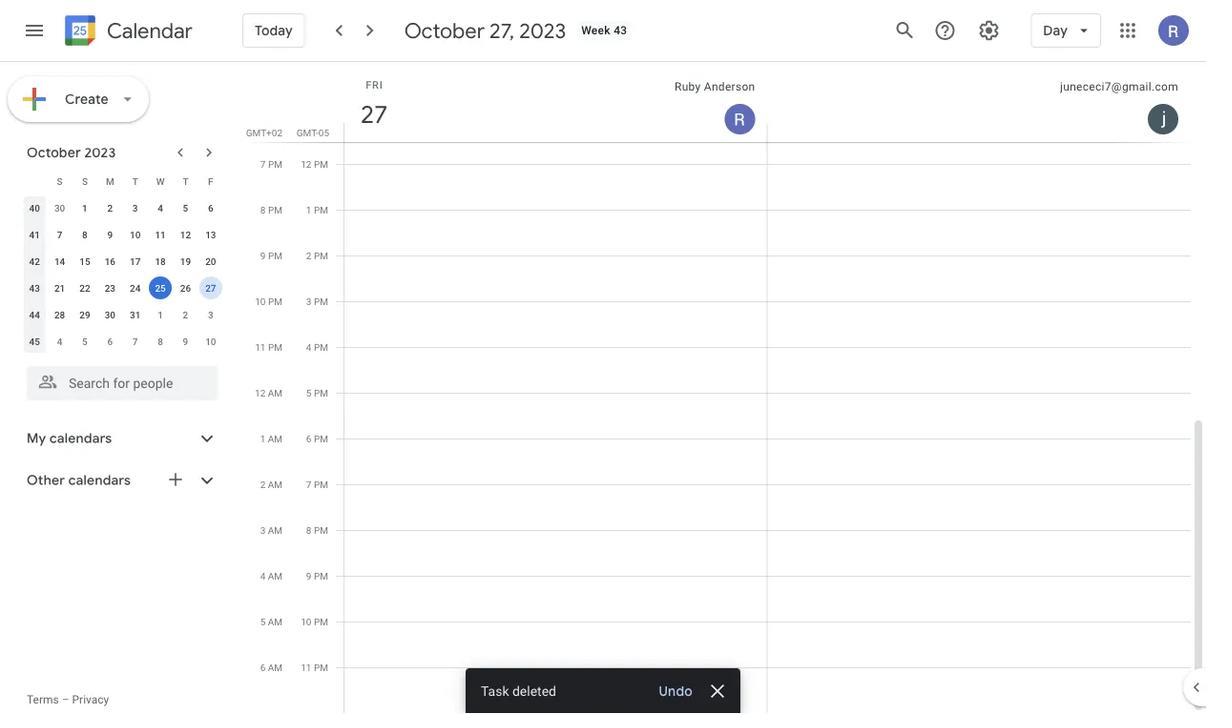 Task type: vqa. For each thing, say whether or not it's contained in the screenshot.


Task type: describe. For each thing, give the bounding box(es) containing it.
19
[[180, 256, 191, 267]]

43 inside october 2023 grid
[[29, 282, 40, 294]]

0 horizontal spatial 2023
[[84, 144, 116, 161]]

7 down gmt+02
[[260, 158, 266, 170]]

today button
[[242, 8, 305, 53]]

pm left 2 pm
[[268, 250, 282, 261]]

11 element
[[149, 223, 172, 246]]

45
[[29, 336, 40, 347]]

gmt-05
[[297, 127, 329, 138]]

21 element
[[48, 277, 71, 300]]

5 am
[[260, 616, 282, 628]]

pm up 6 pm on the bottom of the page
[[314, 387, 328, 399]]

anderson
[[704, 80, 755, 94]]

october 2023
[[27, 144, 116, 161]]

terms – privacy
[[27, 694, 109, 707]]

41
[[29, 229, 40, 240]]

pm down 05
[[314, 158, 328, 170]]

14
[[54, 256, 65, 267]]

2 s from the left
[[82, 176, 88, 187]]

12 am
[[255, 387, 282, 399]]

1 for november 1 element
[[158, 309, 163, 321]]

4 am
[[260, 571, 282, 582]]

1 right september 30 element
[[82, 202, 88, 214]]

2 for 2 pm
[[306, 250, 312, 261]]

28 element
[[48, 303, 71, 326]]

5 for november 5 element
[[82, 336, 88, 347]]

25 cell
[[148, 275, 173, 302]]

3 up 10 element
[[132, 202, 138, 214]]

12 for 12 am
[[255, 387, 266, 399]]

10 inside november 10 element
[[205, 336, 216, 347]]

4 up 11 element
[[158, 202, 163, 214]]

5 up 12 element
[[183, 202, 188, 214]]

5 pm
[[306, 387, 328, 399]]

1 vertical spatial 11 pm
[[301, 662, 328, 674]]

other calendars
[[27, 472, 131, 489]]

26
[[180, 282, 191, 294]]

add other calendars image
[[166, 470, 185, 489]]

am for 3 am
[[268, 525, 282, 536]]

2 down 'm'
[[107, 202, 113, 214]]

1 pm
[[306, 204, 328, 216]]

pm right 5 am
[[314, 616, 328, 628]]

am for 6 am
[[268, 662, 282, 674]]

13 element
[[199, 223, 222, 246]]

23 element
[[99, 277, 121, 300]]

1 horizontal spatial 2023
[[519, 17, 566, 44]]

18 element
[[149, 250, 172, 273]]

settings menu image
[[977, 19, 1000, 42]]

privacy link
[[72, 694, 109, 707]]

november 1 element
[[149, 303, 172, 326]]

gmt+02
[[246, 127, 282, 138]]

20
[[205, 256, 216, 267]]

row containing 40
[[22, 195, 223, 221]]

2 t from the left
[[183, 176, 188, 187]]

17
[[130, 256, 141, 267]]

1 for 1 am
[[260, 433, 266, 445]]

9 right '20' element
[[260, 250, 266, 261]]

am for 5 am
[[268, 616, 282, 628]]

10 inside 10 element
[[130, 229, 141, 240]]

gmt-
[[297, 127, 318, 138]]

task
[[481, 684, 509, 699]]

row group inside october 2023 grid
[[22, 195, 223, 355]]

31
[[130, 309, 141, 321]]

28
[[54, 309, 65, 321]]

8 left 1 pm
[[260, 204, 266, 216]]

6 am
[[260, 662, 282, 674]]

calendar heading
[[103, 18, 193, 44]]

17 element
[[124, 250, 147, 273]]

pm right 3 am
[[314, 525, 328, 536]]

calendar element
[[61, 11, 193, 53]]

am for 2 am
[[268, 479, 282, 490]]

november 9 element
[[174, 330, 197, 353]]

3 am
[[260, 525, 282, 536]]

my
[[27, 430, 46, 447]]

42
[[29, 256, 40, 267]]

2 for 2 am
[[260, 479, 266, 490]]

ruby
[[675, 80, 701, 94]]

05
[[318, 127, 329, 138]]

terms link
[[27, 694, 59, 707]]

0 vertical spatial 43
[[614, 24, 627, 37]]

week
[[581, 24, 611, 37]]

40
[[29, 202, 40, 214]]

0 vertical spatial 11 pm
[[255, 342, 282, 353]]

friday, october 27 element
[[352, 93, 396, 136]]

27 column header
[[343, 62, 768, 142]]

6 pm
[[306, 433, 328, 445]]

29
[[79, 309, 90, 321]]

20 element
[[199, 250, 222, 273]]

6 for november 6 element
[[107, 336, 113, 347]]

30 element
[[99, 303, 121, 326]]

1 horizontal spatial 10 pm
[[301, 616, 328, 628]]

2 for the november 2 element
[[183, 309, 188, 321]]

15 element
[[73, 250, 96, 273]]

october 27, 2023
[[404, 17, 566, 44]]

16
[[105, 256, 115, 267]]

pm up 3 pm
[[314, 250, 328, 261]]

privacy
[[72, 694, 109, 707]]

2 pm
[[306, 250, 328, 261]]

pm left 3 pm
[[268, 296, 282, 307]]

create button
[[8, 76, 149, 122]]

22 element
[[73, 277, 96, 300]]

november 2 element
[[174, 303, 197, 326]]

november 3 element
[[199, 303, 222, 326]]

3 for november 3 'element'
[[208, 309, 213, 321]]

terms
[[27, 694, 59, 707]]

pm left 1 pm
[[268, 204, 282, 216]]

6 down f
[[208, 202, 213, 214]]

undo
[[659, 683, 693, 700]]

12 for 12 pm
[[301, 158, 312, 170]]

25
[[155, 282, 166, 294]]

pm down gmt+02
[[268, 158, 282, 170]]

8 right 3 am
[[306, 525, 312, 536]]

fri 27
[[359, 79, 386, 130]]

25, today element
[[149, 277, 172, 300]]

31 element
[[124, 303, 147, 326]]

8 up the 15 element
[[82, 229, 88, 240]]

27 cell
[[198, 275, 223, 302]]

5 for 5 am
[[260, 616, 266, 628]]

1 horizontal spatial 7 pm
[[306, 479, 328, 490]]



Task type: locate. For each thing, give the bounding box(es) containing it.
7
[[260, 158, 266, 170], [57, 229, 62, 240], [132, 336, 138, 347], [306, 479, 312, 490]]

12
[[301, 158, 312, 170], [180, 229, 191, 240], [255, 387, 266, 399]]

12 pm
[[301, 158, 328, 170]]

am down 1 am
[[268, 479, 282, 490]]

10 right 27 element
[[255, 296, 266, 307]]

ruby anderson
[[675, 80, 755, 94]]

november 8 element
[[149, 330, 172, 353]]

4 for november 4 element on the top left
[[57, 336, 62, 347]]

43
[[614, 24, 627, 37], [29, 282, 40, 294]]

1 for 1 pm
[[306, 204, 312, 216]]

12 element
[[174, 223, 197, 246]]

pm down 5 pm
[[314, 433, 328, 445]]

11 up 12 am
[[255, 342, 266, 353]]

18
[[155, 256, 166, 267]]

2 vertical spatial 11
[[301, 662, 312, 674]]

3 right the november 2 element
[[208, 309, 213, 321]]

october up september 30 element
[[27, 144, 81, 161]]

12 up 1 am
[[255, 387, 266, 399]]

4 down 3 pm
[[306, 342, 312, 353]]

0 horizontal spatial 11
[[155, 229, 166, 240]]

2 vertical spatial 12
[[255, 387, 266, 399]]

5 right november 4 element on the top left
[[82, 336, 88, 347]]

3 inside 'element'
[[208, 309, 213, 321]]

1 horizontal spatial 11
[[255, 342, 266, 353]]

27,
[[490, 17, 514, 44]]

9
[[107, 229, 113, 240], [260, 250, 266, 261], [183, 336, 188, 347], [306, 571, 312, 582]]

0 vertical spatial 2023
[[519, 17, 566, 44]]

am
[[268, 387, 282, 399], [268, 433, 282, 445], [268, 479, 282, 490], [268, 525, 282, 536], [268, 571, 282, 582], [268, 616, 282, 628], [268, 662, 282, 674]]

w
[[156, 176, 165, 187]]

am left 6 pm on the bottom of the page
[[268, 433, 282, 445]]

27 grid
[[244, 62, 1206, 715]]

21
[[54, 282, 65, 294]]

2
[[107, 202, 113, 214], [306, 250, 312, 261], [183, 309, 188, 321], [260, 479, 266, 490]]

3
[[132, 202, 138, 214], [306, 296, 312, 307], [208, 309, 213, 321], [260, 525, 266, 536]]

4 up 5 am
[[260, 571, 266, 582]]

november 5 element
[[73, 330, 96, 353]]

today
[[255, 22, 293, 39]]

30
[[54, 202, 65, 214], [105, 309, 115, 321]]

0 horizontal spatial 12
[[180, 229, 191, 240]]

0 horizontal spatial 27
[[205, 282, 216, 294]]

2023
[[519, 17, 566, 44], [84, 144, 116, 161]]

november 6 element
[[99, 330, 121, 353]]

t left w at top left
[[132, 176, 138, 187]]

11 right the 6 am at the left
[[301, 662, 312, 674]]

12 down gmt-
[[301, 158, 312, 170]]

t right w at top left
[[183, 176, 188, 187]]

23
[[105, 282, 115, 294]]

1 horizontal spatial 12
[[255, 387, 266, 399]]

27 inside column header
[[359, 99, 386, 130]]

30 for september 30 element
[[54, 202, 65, 214]]

5 am from the top
[[268, 571, 282, 582]]

10 left 11 element
[[130, 229, 141, 240]]

24
[[130, 282, 141, 294]]

1 s from the left
[[57, 176, 63, 187]]

11 pm up 12 am
[[255, 342, 282, 353]]

1
[[82, 202, 88, 214], [306, 204, 312, 216], [158, 309, 163, 321], [260, 433, 266, 445]]

15
[[79, 256, 90, 267]]

calendar
[[107, 18, 193, 44]]

30 right 40 at the left of the page
[[54, 202, 65, 214]]

30 right 29 element
[[105, 309, 115, 321]]

1 vertical spatial 7 pm
[[306, 479, 328, 490]]

1 horizontal spatial 27
[[359, 99, 386, 130]]

other
[[27, 472, 65, 489]]

row
[[22, 168, 223, 195], [22, 195, 223, 221], [22, 221, 223, 248], [22, 248, 223, 275], [22, 275, 223, 302], [22, 302, 223, 328], [22, 328, 223, 355]]

0 vertical spatial 10 pm
[[255, 296, 282, 307]]

pm down 6 pm on the bottom of the page
[[314, 479, 328, 490]]

1 horizontal spatial 30
[[105, 309, 115, 321]]

8
[[260, 204, 266, 216], [82, 229, 88, 240], [158, 336, 163, 347], [306, 525, 312, 536]]

1 down 12 am
[[260, 433, 266, 445]]

11 pm right the 6 am at the left
[[301, 662, 328, 674]]

my calendars
[[27, 430, 112, 447]]

7 pm down 6 pm on the bottom of the page
[[306, 479, 328, 490]]

1 horizontal spatial s
[[82, 176, 88, 187]]

1 vertical spatial 43
[[29, 282, 40, 294]]

8 pm right 3 am
[[306, 525, 328, 536]]

3 down 2 am
[[260, 525, 266, 536]]

10 pm
[[255, 296, 282, 307], [301, 616, 328, 628]]

0 horizontal spatial s
[[57, 176, 63, 187]]

30 inside september 30 element
[[54, 202, 65, 214]]

am for 1 am
[[268, 433, 282, 445]]

calendars
[[50, 430, 112, 447], [68, 472, 131, 489]]

other calendars button
[[4, 466, 237, 496]]

1 vertical spatial 11
[[255, 342, 266, 353]]

october left 27, at the top of the page
[[404, 17, 485, 44]]

2 up 3 am
[[260, 479, 266, 490]]

0 vertical spatial 12
[[301, 158, 312, 170]]

3 am from the top
[[268, 479, 282, 490]]

43 left "21" at top
[[29, 282, 40, 294]]

9 left 10 element
[[107, 229, 113, 240]]

1 vertical spatial 30
[[105, 309, 115, 321]]

row containing 42
[[22, 248, 223, 275]]

7 right november 6 element
[[132, 336, 138, 347]]

27
[[359, 99, 386, 130], [205, 282, 216, 294]]

calendars for other calendars
[[68, 472, 131, 489]]

3 for 3 pm
[[306, 296, 312, 307]]

row containing 44
[[22, 302, 223, 328]]

None search field
[[0, 359, 237, 401]]

24 element
[[124, 277, 147, 300]]

my calendars button
[[4, 424, 237, 454]]

12 inside october 2023 grid
[[180, 229, 191, 240]]

1 horizontal spatial october
[[404, 17, 485, 44]]

0 vertical spatial 30
[[54, 202, 65, 214]]

6 down 5 am
[[260, 662, 266, 674]]

10 right november 9 element
[[205, 336, 216, 347]]

1 horizontal spatial 11 pm
[[301, 662, 328, 674]]

calendars down my calendars dropdown button
[[68, 472, 131, 489]]

row containing 41
[[22, 221, 223, 248]]

row containing 45
[[22, 328, 223, 355]]

october
[[404, 17, 485, 44], [27, 144, 81, 161]]

create
[[65, 91, 109, 108]]

1 horizontal spatial 9 pm
[[306, 571, 328, 582]]

september 30 element
[[48, 197, 71, 219]]

6 for 6 pm
[[306, 433, 312, 445]]

s up september 30 element
[[57, 176, 63, 187]]

19 element
[[174, 250, 197, 273]]

6 row from the top
[[22, 302, 223, 328]]

7 am from the top
[[268, 662, 282, 674]]

pm down 3 pm
[[314, 342, 328, 353]]

am for 12 am
[[268, 387, 282, 399]]

1 horizontal spatial t
[[183, 176, 188, 187]]

12 for 12
[[180, 229, 191, 240]]

3 pm
[[306, 296, 328, 307]]

calendars up other calendars
[[50, 430, 112, 447]]

pm
[[268, 158, 282, 170], [314, 158, 328, 170], [268, 204, 282, 216], [314, 204, 328, 216], [268, 250, 282, 261], [314, 250, 328, 261], [268, 296, 282, 307], [314, 296, 328, 307], [268, 342, 282, 353], [314, 342, 328, 353], [314, 387, 328, 399], [314, 433, 328, 445], [314, 479, 328, 490], [314, 525, 328, 536], [314, 571, 328, 582], [314, 616, 328, 628], [314, 662, 328, 674]]

14 element
[[48, 250, 71, 273]]

27 down the fri
[[359, 99, 386, 130]]

november 4 element
[[48, 330, 71, 353]]

4
[[158, 202, 163, 214], [57, 336, 62, 347], [306, 342, 312, 353], [260, 571, 266, 582]]

1 row from the top
[[22, 168, 223, 195]]

0 vertical spatial calendars
[[50, 430, 112, 447]]

pm right 4 am
[[314, 571, 328, 582]]

1 vertical spatial 12
[[180, 229, 191, 240]]

october 2023 grid
[[18, 168, 223, 355]]

undo button
[[651, 682, 700, 701]]

10
[[130, 229, 141, 240], [255, 296, 266, 307], [205, 336, 216, 347], [301, 616, 312, 628]]

11 pm
[[255, 342, 282, 353], [301, 662, 328, 674]]

october for october 27, 2023
[[404, 17, 485, 44]]

1 down 12 pm
[[306, 204, 312, 216]]

2 right november 1 element
[[183, 309, 188, 321]]

4 for 4 pm
[[306, 342, 312, 353]]

task deleted
[[481, 684, 556, 699]]

junececi7@gmail.com
[[1060, 80, 1178, 94]]

4 am from the top
[[268, 525, 282, 536]]

6 right 1 am
[[306, 433, 312, 445]]

5
[[183, 202, 188, 214], [82, 336, 88, 347], [306, 387, 312, 399], [260, 616, 266, 628]]

13
[[205, 229, 216, 240]]

1 t from the left
[[132, 176, 138, 187]]

7 pm
[[260, 158, 282, 170], [306, 479, 328, 490]]

1 horizontal spatial 8 pm
[[306, 525, 328, 536]]

1 am
[[260, 433, 282, 445]]

1 left the november 2 element
[[158, 309, 163, 321]]

november 10 element
[[199, 330, 222, 353]]

row group
[[22, 195, 223, 355]]

27 right 26 "element"
[[205, 282, 216, 294]]

1 vertical spatial calendars
[[68, 472, 131, 489]]

9 left november 10 element at the top of the page
[[183, 336, 188, 347]]

day
[[1043, 22, 1068, 39]]

deleted
[[512, 684, 556, 699]]

26 element
[[174, 277, 197, 300]]

am up 5 am
[[268, 571, 282, 582]]

7 pm down gmt+02
[[260, 158, 282, 170]]

0 horizontal spatial october
[[27, 144, 81, 161]]

row containing 43
[[22, 275, 223, 302]]

5 down 4 am
[[260, 616, 266, 628]]

9 pm left 2 pm
[[260, 250, 282, 261]]

0 horizontal spatial 10 pm
[[255, 296, 282, 307]]

3 for 3 am
[[260, 525, 266, 536]]

6 right november 5 element
[[107, 336, 113, 347]]

7 row from the top
[[22, 328, 223, 355]]

2023 right 27, at the top of the page
[[519, 17, 566, 44]]

0 horizontal spatial 43
[[29, 282, 40, 294]]

t
[[132, 176, 138, 187], [183, 176, 188, 187]]

0 horizontal spatial 9 pm
[[260, 250, 282, 261]]

2 row from the top
[[22, 195, 223, 221]]

2 am from the top
[[268, 433, 282, 445]]

row group containing 40
[[22, 195, 223, 355]]

2023 up 'm'
[[84, 144, 116, 161]]

9 right 4 am
[[306, 571, 312, 582]]

7 inside november 7 element
[[132, 336, 138, 347]]

11 right 10 element
[[155, 229, 166, 240]]

m
[[106, 176, 114, 187]]

8 right november 7 element
[[158, 336, 163, 347]]

10 right 5 am
[[301, 616, 312, 628]]

am left 5 pm
[[268, 387, 282, 399]]

30 for 30 element
[[105, 309, 115, 321]]

11 inside row group
[[155, 229, 166, 240]]

1 am from the top
[[268, 387, 282, 399]]

27 inside cell
[[205, 282, 216, 294]]

1 vertical spatial 10 pm
[[301, 616, 328, 628]]

am down 2 am
[[268, 525, 282, 536]]

5 right 12 am
[[306, 387, 312, 399]]

2 horizontal spatial 12
[[301, 158, 312, 170]]

main drawer image
[[23, 19, 46, 42]]

row containing s
[[22, 168, 223, 195]]

10 pm right 5 am
[[301, 616, 328, 628]]

calendars for my calendars
[[50, 430, 112, 447]]

4 pm
[[306, 342, 328, 353]]

0 vertical spatial 27
[[359, 99, 386, 130]]

pm right the 6 am at the left
[[314, 662, 328, 674]]

pm left 4 pm
[[268, 342, 282, 353]]

am for 4 am
[[268, 571, 282, 582]]

8 pm
[[260, 204, 282, 216], [306, 525, 328, 536]]

1 vertical spatial 27
[[205, 282, 216, 294]]

s left 'm'
[[82, 176, 88, 187]]

4 for 4 am
[[260, 571, 266, 582]]

10 pm left 3 pm
[[255, 296, 282, 307]]

9 pm right 4 am
[[306, 571, 328, 582]]

pm up 2 pm
[[314, 204, 328, 216]]

0 vertical spatial 8 pm
[[260, 204, 282, 216]]

1 vertical spatial 9 pm
[[306, 571, 328, 582]]

6 for 6 am
[[260, 662, 266, 674]]

Search for people text field
[[38, 366, 206, 401]]

27 element
[[199, 277, 222, 300]]

1 vertical spatial 8 pm
[[306, 525, 328, 536]]

4 row from the top
[[22, 248, 223, 275]]

3 row from the top
[[22, 221, 223, 248]]

22
[[79, 282, 90, 294]]

5 row from the top
[[22, 275, 223, 302]]

16 element
[[99, 250, 121, 273]]

10 element
[[124, 223, 147, 246]]

fri
[[366, 79, 383, 91]]

october for october 2023
[[27, 144, 81, 161]]

0 horizontal spatial 11 pm
[[255, 342, 282, 353]]

29 element
[[73, 303, 96, 326]]

0 horizontal spatial 30
[[54, 202, 65, 214]]

0 vertical spatial 9 pm
[[260, 250, 282, 261]]

2 am
[[260, 479, 282, 490]]

5 for 5 pm
[[306, 387, 312, 399]]

1 horizontal spatial 43
[[614, 24, 627, 37]]

am down 5 am
[[268, 662, 282, 674]]

30 inside 30 element
[[105, 309, 115, 321]]

3 down 2 pm
[[306, 296, 312, 307]]

week 43
[[581, 24, 627, 37]]

9 pm
[[260, 250, 282, 261], [306, 571, 328, 582]]

12 right 11 element
[[180, 229, 191, 240]]

6
[[208, 202, 213, 214], [107, 336, 113, 347], [306, 433, 312, 445], [260, 662, 266, 674]]

6 inside november 6 element
[[107, 336, 113, 347]]

6 am from the top
[[268, 616, 282, 628]]

november 7 element
[[124, 330, 147, 353]]

43 right the week
[[614, 24, 627, 37]]

44
[[29, 309, 40, 321]]

1 vertical spatial october
[[27, 144, 81, 161]]

pm down 2 pm
[[314, 296, 328, 307]]

7 right 41
[[57, 229, 62, 240]]

0 horizontal spatial t
[[132, 176, 138, 187]]

2 up 3 pm
[[306, 250, 312, 261]]

0 vertical spatial 11
[[155, 229, 166, 240]]

0 vertical spatial 7 pm
[[260, 158, 282, 170]]

1 vertical spatial 2023
[[84, 144, 116, 161]]

7 right 2 am
[[306, 479, 312, 490]]

junececi7@gmail.com column header
[[767, 62, 1191, 142]]

day button
[[1031, 8, 1101, 53]]

0 vertical spatial october
[[404, 17, 485, 44]]

f
[[208, 176, 213, 187]]

0 horizontal spatial 8 pm
[[260, 204, 282, 216]]

4 left november 5 element
[[57, 336, 62, 347]]

am down 4 am
[[268, 616, 282, 628]]

s
[[57, 176, 63, 187], [82, 176, 88, 187]]

2 horizontal spatial 11
[[301, 662, 312, 674]]

8 pm left 1 pm
[[260, 204, 282, 216]]

0 horizontal spatial 7 pm
[[260, 158, 282, 170]]

–
[[62, 694, 69, 707]]



